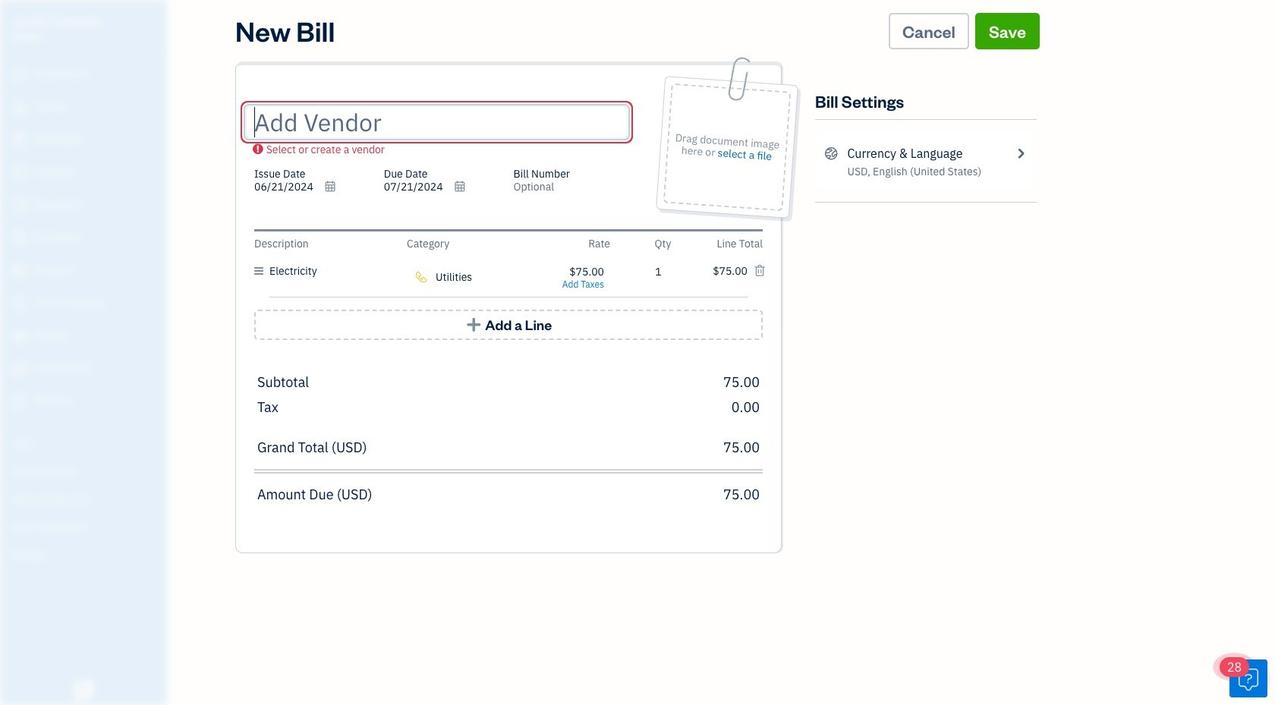 Task type: vqa. For each thing, say whether or not it's contained in the screenshot.
bottom New
no



Task type: locate. For each thing, give the bounding box(es) containing it.
timer image
[[10, 296, 28, 311]]

chart image
[[10, 361, 28, 377]]

plus image
[[465, 317, 483, 333]]

Issue Date text field
[[254, 180, 345, 194]]

team image
[[10, 329, 28, 344]]

invoice image
[[10, 166, 28, 181]]

expense image
[[10, 231, 28, 246]]

exclamationcircle image
[[253, 143, 263, 155]]

bars image
[[254, 262, 270, 280]]

Quantity text field
[[640, 265, 662, 279]]

client image
[[10, 100, 28, 115]]

report image
[[10, 394, 28, 409]]

delete line image
[[754, 265, 766, 277]]

payment image
[[10, 198, 28, 213]]



Task type: describe. For each thing, give the bounding box(es) containing it.
Vendor text field
[[254, 107, 627, 137]]

project image
[[10, 263, 28, 279]]

chevronright image
[[1014, 144, 1028, 162]]

Bill Number text field
[[514, 180, 627, 194]]

freshbooks image
[[71, 681, 96, 699]]

currencyandlanguage image
[[825, 144, 839, 162]]

Rate (USD) text field
[[569, 265, 604, 279]]

Description text field
[[270, 265, 407, 277]]

estimate image
[[10, 133, 28, 148]]

dashboard image
[[10, 68, 28, 83]]

main element
[[0, 0, 205, 705]]

Due Date text field
[[384, 180, 475, 194]]

Category text field
[[436, 271, 549, 283]]



